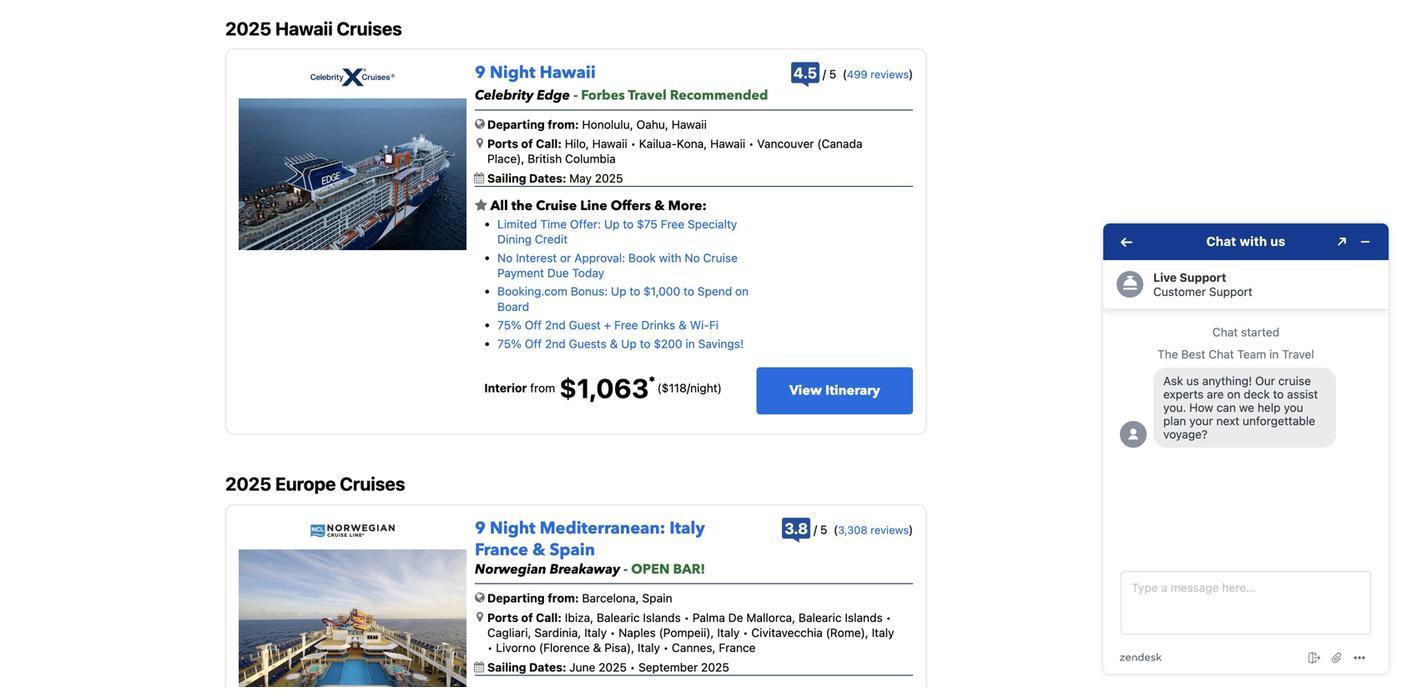 Task type: locate. For each thing, give the bounding box(es) containing it.
0 vertical spatial dates:
[[529, 171, 567, 185]]

1 vertical spatial of
[[521, 611, 533, 625]]

ports up cagliari,
[[488, 611, 519, 625]]

islands up (rome),
[[845, 611, 883, 625]]

departing down celebrity
[[488, 118, 545, 131]]

departing from: barcelona, spain
[[488, 592, 673, 606]]

celebrity
[[475, 86, 534, 105]]

1 off from the top
[[525, 319, 542, 332]]

up down no interest or approval: book with no cruise payment due today link
[[611, 285, 627, 299]]

9 for france
[[475, 517, 486, 540]]

time
[[540, 217, 567, 231]]

1 ports from the top
[[488, 137, 519, 151]]

(florence
[[539, 642, 590, 656]]

) inside 3.8 / 5 ( 3,308 reviews )
[[909, 523, 914, 537]]

1 vertical spatial departing
[[488, 592, 545, 606]]

spain down "open"
[[642, 592, 673, 606]]

5 inside 3.8 / 5 ( 3,308 reviews )
[[821, 523, 828, 537]]

1 vertical spatial dates:
[[529, 661, 567, 675]]

- inside '9 night mediterranean: italy france & spain norwegian breakaway - open bar!'
[[624, 561, 628, 579]]

9 inside '9 night mediterranean: italy france & spain norwegian breakaway - open bar!'
[[475, 517, 486, 540]]

ports of call: up place),
[[488, 137, 562, 151]]

2 reviews from the top
[[871, 524, 909, 537]]

1 vertical spatial france
[[719, 642, 756, 656]]

dates: for 9 night mediterranean: italy france & spain
[[529, 661, 567, 675]]

cruise up spend
[[703, 251, 738, 265]]

up down 75% off 2nd guest + free drinks & wi-fi link at top
[[621, 337, 637, 351]]

vancouver (canada place), british columbia
[[488, 137, 863, 166]]

balearic up (rome),
[[799, 611, 842, 625]]

free down the more:
[[661, 217, 685, 231]]

cruises up "norwegian cruise line" image
[[340, 474, 405, 495]]

1 vertical spatial ports
[[488, 611, 519, 625]]

board
[[498, 300, 529, 314]]

globe image up map marker icon
[[475, 118, 485, 130]]

/ for 9 night mediterranean: italy france & spain
[[814, 523, 817, 537]]

1 vertical spatial 2nd
[[545, 337, 566, 351]]

0 horizontal spatial cruise
[[536, 197, 577, 215]]

2 vertical spatial /
[[814, 523, 817, 537]]

2 75% from the top
[[498, 337, 522, 351]]

1 vertical spatial cruise
[[703, 251, 738, 265]]

ibiza,
[[565, 611, 594, 625]]

-
[[574, 86, 578, 105], [624, 561, 628, 579]]

sailing dates: down livorno
[[488, 661, 570, 675]]

1 vertical spatial night
[[490, 517, 536, 540]]

cruises up celebrity cruises image
[[337, 17, 402, 39]]

drinks
[[641, 319, 676, 332]]

0 vertical spatial 2nd
[[545, 319, 566, 332]]

from: up hilo,
[[548, 118, 579, 131]]

spend
[[698, 285, 732, 299]]

1 horizontal spatial cruise
[[703, 251, 738, 265]]

& up $75
[[655, 197, 665, 215]]

2 departing from the top
[[488, 592, 545, 606]]

cagliari,
[[488, 627, 531, 640]]

/ right asterisk icon
[[687, 381, 690, 395]]

2 ports from the top
[[488, 611, 519, 625]]

1 ) from the top
[[909, 67, 914, 81]]

5
[[829, 67, 837, 81], [821, 523, 828, 537]]

night up celebrity
[[490, 61, 536, 84]]

1 vertical spatial 9
[[475, 517, 486, 540]]

no right the with
[[685, 251, 700, 265]]

hilo, hawaii • kailua-kona, hawaii
[[565, 137, 746, 151]]

0 horizontal spatial (
[[834, 523, 838, 537]]

hawaii up celebrity cruises image
[[275, 17, 333, 39]]

celebrity edge image
[[239, 99, 467, 251]]

limited
[[498, 217, 537, 231]]

) for 9 night hawaii
[[909, 67, 914, 81]]

night inside the 9 night hawaii celebrity edge - forbes travel recommended
[[490, 61, 536, 84]]

2 9 from the top
[[475, 517, 486, 540]]

night for edge
[[490, 61, 536, 84]]

1 vertical spatial /
[[687, 381, 690, 395]]

night up norwegian
[[490, 517, 536, 540]]

sailing dates: down british
[[488, 171, 570, 185]]

france up map marker image
[[475, 539, 528, 562]]

sailing dates:
[[488, 171, 570, 185], [488, 661, 570, 675]]

all the cruise line offers & more:
[[487, 197, 707, 215]]

2025
[[225, 17, 271, 39], [595, 171, 623, 185], [225, 474, 271, 495], [599, 661, 627, 675], [701, 661, 729, 675]]

hawaii up edge
[[540, 61, 596, 84]]

calendar image
[[474, 173, 484, 184], [474, 662, 484, 673]]

ports of call:
[[488, 137, 562, 151], [488, 611, 562, 625]]

italy up bar!
[[670, 517, 705, 540]]

( inside 3.8 / 5 ( 3,308 reviews )
[[834, 523, 838, 537]]

british
[[528, 152, 562, 166]]

1 globe image from the top
[[475, 118, 485, 130]]

ports of call: up cagliari,
[[488, 611, 562, 625]]

& left breakaway
[[533, 539, 546, 562]]

9 night mediterranean: italy france & spain norwegian breakaway - open bar!
[[475, 517, 706, 579]]

/ inside 3.8 / 5 ( 3,308 reviews )
[[814, 523, 817, 537]]

2 sailing dates: from the top
[[488, 661, 570, 675]]

1 from: from the top
[[548, 118, 579, 131]]

may 2025
[[570, 171, 623, 185]]

1 vertical spatial call:
[[536, 611, 562, 625]]

2 ) from the top
[[909, 523, 914, 537]]

1 vertical spatial (
[[834, 523, 838, 537]]

($118
[[658, 381, 687, 395]]

sailing down place),
[[488, 171, 526, 185]]

/ right 3.8
[[814, 523, 817, 537]]

) right the 3,308 on the right bottom of the page
[[909, 523, 914, 537]]

&
[[655, 197, 665, 215], [679, 319, 687, 332], [610, 337, 618, 351], [533, 539, 546, 562], [593, 642, 601, 656]]

1 vertical spatial ports of call:
[[488, 611, 562, 625]]

0 vertical spatial from:
[[548, 118, 579, 131]]

1 horizontal spatial -
[[624, 561, 628, 579]]

2 ports of call: from the top
[[488, 611, 562, 625]]

reviews inside 3.8 / 5 ( 3,308 reviews )
[[871, 524, 909, 537]]

0 vertical spatial departing
[[488, 118, 545, 131]]

0 vertical spatial reviews
[[871, 68, 909, 81]]

with
[[659, 251, 682, 265]]

sailing down livorno
[[488, 661, 526, 675]]

reviews right the 3,308 on the right bottom of the page
[[871, 524, 909, 537]]

0 horizontal spatial 5
[[821, 523, 828, 537]]

0 horizontal spatial free
[[615, 319, 638, 332]]

calendar image up star image
[[474, 173, 484, 184]]

2 sailing from the top
[[488, 661, 526, 675]]

book
[[629, 251, 656, 265]]

- right edge
[[574, 86, 578, 105]]

0 vertical spatial (
[[843, 67, 847, 81]]

5 right 3.8
[[821, 523, 828, 537]]

1 vertical spatial off
[[525, 337, 542, 351]]

0 vertical spatial ports
[[488, 137, 519, 151]]

italy down ibiza,
[[585, 627, 607, 640]]

itinerary
[[826, 382, 880, 400]]

0 vertical spatial cruises
[[337, 17, 402, 39]]

reviews right 499
[[871, 68, 909, 81]]

9 up celebrity
[[475, 61, 486, 84]]

fi
[[709, 319, 719, 332]]

(rome),
[[826, 627, 869, 640]]

call: for 9 night mediterranean: italy france & spain
[[536, 611, 562, 625]]

0 horizontal spatial france
[[475, 539, 528, 562]]

2 islands from the left
[[845, 611, 883, 625]]

1 vertical spatial reviews
[[871, 524, 909, 537]]

$75
[[637, 217, 658, 231]]

0 vertical spatial /
[[823, 67, 826, 81]]

france down de
[[719, 642, 756, 656]]

dates: down the "(florence"
[[529, 661, 567, 675]]

1 sailing from the top
[[488, 171, 526, 185]]

cruises for 9 night mediterranean: italy france & spain
[[340, 474, 405, 495]]

4.5
[[794, 64, 817, 82]]

free
[[661, 217, 685, 231], [615, 319, 638, 332]]

2 balearic from the left
[[799, 611, 842, 625]]

offers
[[611, 197, 651, 215]]

( inside 4.5 / 5 ( 499 reviews )
[[843, 67, 847, 81]]

star image
[[475, 199, 487, 213]]

0 horizontal spatial no
[[498, 251, 513, 265]]

call: up the sardinia,
[[536, 611, 562, 625]]

reviews inside 4.5 / 5 ( 499 reviews )
[[871, 68, 909, 81]]

0 vertical spatial sailing
[[488, 171, 526, 185]]

0 horizontal spatial -
[[574, 86, 578, 105]]

9 for edge
[[475, 61, 486, 84]]

1 call: from the top
[[536, 137, 562, 151]]

balearic down the "barcelona,"
[[597, 611, 640, 625]]

map marker image
[[477, 612, 483, 624]]

night inside '9 night mediterranean: italy france & spain norwegian breakaway - open bar!'
[[490, 517, 536, 540]]

spain up departing from: barcelona, spain
[[550, 539, 595, 562]]

kona,
[[677, 137, 707, 151]]

& left pisa),
[[593, 642, 601, 656]]

free right + on the left
[[615, 319, 638, 332]]

departing
[[488, 118, 545, 131], [488, 592, 545, 606]]

9 up norwegian
[[475, 517, 486, 540]]

1 no from the left
[[498, 251, 513, 265]]

limited time offer: up to $75 free specialty dining credit no interest or approval: book with no cruise payment due today booking.com bonus: up to $1,000 to spend on board 75% off 2nd guest + free drinks & wi-fi 75% off 2nd guests & up to $200 in savings!
[[498, 217, 749, 351]]

1 horizontal spatial 5
[[829, 67, 837, 81]]

sardinia,
[[535, 627, 581, 640]]

of up british
[[521, 137, 533, 151]]

1 vertical spatial free
[[615, 319, 638, 332]]

1 horizontal spatial free
[[661, 217, 685, 231]]

from: for 9 night hawaii
[[548, 118, 579, 131]]

0 horizontal spatial /
[[687, 381, 690, 395]]

1 night from the top
[[490, 61, 536, 84]]

reviews for 9 night mediterranean: italy france & spain
[[871, 524, 909, 537]]

( right 3.8
[[834, 523, 838, 537]]

vancouver
[[757, 137, 814, 151]]

0 vertical spatial sailing dates:
[[488, 171, 570, 185]]

globe image up map marker image
[[475, 592, 485, 604]]

to left spend
[[684, 285, 695, 299]]

off
[[525, 319, 542, 332], [525, 337, 542, 351]]

2nd left guest at the top of page
[[545, 319, 566, 332]]

2 horizontal spatial /
[[823, 67, 826, 81]]

night
[[490, 61, 536, 84], [490, 517, 536, 540]]

june 2025 • september 2025
[[570, 661, 729, 675]]

cruise inside limited time offer: up to $75 free specialty dining credit no interest or approval: book with no cruise payment due today booking.com bonus: up to $1,000 to spend on board 75% off 2nd guest + free drinks & wi-fi 75% off 2nd guests & up to $200 in savings!
[[703, 251, 738, 265]]

0 horizontal spatial islands
[[643, 611, 681, 625]]

1 vertical spatial sailing
[[488, 661, 526, 675]]

islands
[[643, 611, 681, 625], [845, 611, 883, 625]]

interest
[[516, 251, 557, 265]]

) right 499
[[909, 67, 914, 81]]

1 9 from the top
[[475, 61, 486, 84]]

) inside 4.5 / 5 ( 499 reviews )
[[909, 67, 914, 81]]

hawaii down honolulu,
[[592, 137, 628, 151]]

2 globe image from the top
[[475, 592, 485, 604]]

1 vertical spatial sailing dates:
[[488, 661, 570, 675]]

islands up the (pompeii),
[[643, 611, 681, 625]]

call: up british
[[536, 137, 562, 151]]

0 vertical spatial calendar image
[[474, 173, 484, 184]]

0 vertical spatial 5
[[829, 67, 837, 81]]

1 dates: from the top
[[529, 171, 567, 185]]

1 vertical spatial cruises
[[340, 474, 405, 495]]

globe image
[[475, 118, 485, 130], [475, 592, 485, 604]]

more:
[[668, 197, 707, 215]]

norwegian breakaway image
[[239, 550, 467, 688]]

0 horizontal spatial balearic
[[597, 611, 640, 625]]

reviews
[[871, 68, 909, 81], [871, 524, 909, 537]]

9
[[475, 61, 486, 84], [475, 517, 486, 540]]

0 vertical spatial call:
[[536, 137, 562, 151]]

2 dates: from the top
[[529, 661, 567, 675]]

2025 europe cruises
[[225, 474, 405, 495]]

from: up ibiza,
[[548, 592, 579, 606]]

ports up place),
[[488, 137, 519, 151]]

offer:
[[570, 217, 601, 231]]

- left "open"
[[624, 561, 628, 579]]

italy inside '9 night mediterranean: italy france & spain norwegian breakaway - open bar!'
[[670, 517, 705, 540]]

2 calendar image from the top
[[474, 662, 484, 673]]

1 vertical spatial from:
[[548, 592, 579, 606]]

/ right 4.5
[[823, 67, 826, 81]]

1 vertical spatial 75%
[[498, 337, 522, 351]]

2nd left guests
[[545, 337, 566, 351]]

1 horizontal spatial france
[[719, 642, 756, 656]]

1 of from the top
[[521, 137, 533, 151]]

0 vertical spatial -
[[574, 86, 578, 105]]

1 departing from the top
[[488, 118, 545, 131]]

2 off from the top
[[525, 337, 542, 351]]

0 vertical spatial up
[[604, 217, 620, 231]]

0 vertical spatial globe image
[[475, 118, 485, 130]]

- inside the 9 night hawaii celebrity edge - forbes travel recommended
[[574, 86, 578, 105]]

0 vertical spatial ports of call:
[[488, 137, 562, 151]]

/ inside 4.5 / 5 ( 499 reviews )
[[823, 67, 826, 81]]

ports for 9 night mediterranean: italy france & spain
[[488, 611, 519, 625]]

ports of call: for 9 night hawaii
[[488, 137, 562, 151]]

2 of from the top
[[521, 611, 533, 625]]

globe image for 9 night mediterranean: italy france & spain
[[475, 592, 485, 604]]

wi-
[[690, 319, 709, 332]]

0 vertical spatial of
[[521, 137, 533, 151]]

1 75% from the top
[[498, 319, 522, 332]]

pisa),
[[605, 642, 635, 656]]

no down dining
[[498, 251, 513, 265]]

1 horizontal spatial spain
[[642, 592, 673, 606]]

1 horizontal spatial (
[[843, 67, 847, 81]]

cruise
[[536, 197, 577, 215], [703, 251, 738, 265]]

1 vertical spatial )
[[909, 523, 914, 537]]

0 vertical spatial 75%
[[498, 319, 522, 332]]

travel
[[628, 86, 667, 105]]

1 horizontal spatial no
[[685, 251, 700, 265]]

75%
[[498, 319, 522, 332], [498, 337, 522, 351]]

0 vertical spatial 9
[[475, 61, 486, 84]]

sailing for 9 night mediterranean: italy france & spain
[[488, 661, 526, 675]]

0 vertical spatial )
[[909, 67, 914, 81]]

limited time offer: up to $75 free specialty dining credit link
[[498, 217, 737, 246]]

to down offers
[[623, 217, 634, 231]]

1 sailing dates: from the top
[[488, 171, 570, 185]]

0 vertical spatial france
[[475, 539, 528, 562]]

departing for 9 night mediterranean: italy france & spain
[[488, 592, 545, 606]]

1 vertical spatial globe image
[[475, 592, 485, 604]]

no interest or approval: book with no cruise payment due today link
[[498, 251, 738, 280]]

2 2nd from the top
[[545, 337, 566, 351]]

ibiza, balearic islands • palma de mallorca, balearic islands • cagliari, sardinia, italy • naples (pompeii), italy • civitavecchia (rome), italy • livorno (florence & pisa), italy • cannes, france
[[488, 611, 895, 656]]

cruise up time
[[536, 197, 577, 215]]

sailing dates: for 9 night hawaii
[[488, 171, 570, 185]]

2 from: from the top
[[548, 592, 579, 606]]

& inside ibiza, balearic islands • palma de mallorca, balearic islands • cagliari, sardinia, italy • naples (pompeii), italy • civitavecchia (rome), italy • livorno (florence & pisa), italy • cannes, france
[[593, 642, 601, 656]]

1 reviews from the top
[[871, 68, 909, 81]]

palma
[[693, 611, 725, 625]]

view
[[790, 382, 822, 400]]

1 calendar image from the top
[[474, 173, 484, 184]]

balearic
[[597, 611, 640, 625], [799, 611, 842, 625]]

naples
[[619, 627, 656, 640]]

sailing for 9 night hawaii
[[488, 171, 526, 185]]

1 horizontal spatial /
[[814, 523, 817, 537]]

cruises
[[337, 17, 402, 39], [340, 474, 405, 495]]

1 vertical spatial calendar image
[[474, 662, 484, 673]]

1 vertical spatial -
[[624, 561, 628, 579]]

1 horizontal spatial balearic
[[799, 611, 842, 625]]

calendar image down map marker image
[[474, 662, 484, 673]]

of up cagliari,
[[521, 611, 533, 625]]

dates: down british
[[529, 171, 567, 185]]

honolulu,
[[582, 118, 633, 131]]

(
[[843, 67, 847, 81], [834, 523, 838, 537]]

9 inside the 9 night hawaii celebrity edge - forbes travel recommended
[[475, 61, 486, 84]]

departing for 9 night hawaii
[[488, 118, 545, 131]]

france inside '9 night mediterranean: italy france & spain norwegian breakaway - open bar!'
[[475, 539, 528, 562]]

up down all the cruise line offers & more:
[[604, 217, 620, 231]]

recommended
[[670, 86, 768, 105]]

sailing dates: for 9 night mediterranean: italy france & spain
[[488, 661, 570, 675]]

norwegian
[[475, 561, 547, 579]]

2 call: from the top
[[536, 611, 562, 625]]

3,308
[[838, 524, 868, 537]]

0 horizontal spatial spain
[[550, 539, 595, 562]]

2 night from the top
[[490, 517, 536, 540]]

to left $1,000
[[630, 285, 641, 299]]

0 vertical spatial night
[[490, 61, 536, 84]]

departing down norwegian
[[488, 592, 545, 606]]

1 ports of call: from the top
[[488, 137, 562, 151]]

to
[[623, 217, 634, 231], [630, 285, 641, 299], [684, 285, 695, 299], [640, 337, 651, 351]]

open
[[631, 561, 670, 579]]

5 inside 4.5 / 5 ( 499 reviews )
[[829, 67, 837, 81]]

hawaii
[[275, 17, 333, 39], [540, 61, 596, 84], [672, 118, 707, 131], [592, 137, 628, 151], [711, 137, 746, 151]]

1 balearic from the left
[[597, 611, 640, 625]]

sailing
[[488, 171, 526, 185], [488, 661, 526, 675]]

( right 4.5
[[843, 67, 847, 81]]

1 horizontal spatial islands
[[845, 611, 883, 625]]

1 vertical spatial 5
[[821, 523, 828, 537]]

livorno
[[496, 642, 536, 656]]

0 vertical spatial off
[[525, 319, 542, 332]]

0 vertical spatial spain
[[550, 539, 595, 562]]

5 left 499
[[829, 67, 837, 81]]



Task type: describe. For each thing, give the bounding box(es) containing it.
italy down de
[[717, 627, 740, 640]]

ports for 9 night hawaii
[[488, 137, 519, 151]]

from
[[530, 381, 555, 395]]

de
[[729, 611, 743, 625]]

0 vertical spatial cruise
[[536, 197, 577, 215]]

interior
[[484, 381, 527, 395]]

( for 9 night hawaii
[[843, 67, 847, 81]]

italy right (rome),
[[872, 627, 895, 640]]

due
[[548, 266, 569, 280]]

globe image for 9 night hawaii
[[475, 118, 485, 130]]

edge
[[537, 86, 570, 105]]

call: for 9 night hawaii
[[536, 137, 562, 151]]

calendar image for 9 night hawaii
[[474, 173, 484, 184]]

4.5 / 5 ( 499 reviews )
[[794, 64, 914, 82]]

(canada
[[818, 137, 863, 151]]

hawaii right kona,
[[711, 137, 746, 151]]

499 reviews link
[[847, 68, 909, 81]]

hilo,
[[565, 137, 589, 151]]

mallorca,
[[747, 611, 796, 625]]

3.8 / 5 ( 3,308 reviews )
[[785, 520, 914, 538]]

to down drinks
[[640, 337, 651, 351]]

cruises for 9 night hawaii
[[337, 17, 402, 39]]

booking.com bonus: up to $1,000 to spend on board link
[[498, 285, 749, 314]]

cannes,
[[672, 642, 716, 656]]

$1,063
[[560, 373, 649, 404]]

june
[[570, 661, 596, 675]]

75% off 2nd guest + free drinks & wi-fi link
[[498, 319, 719, 332]]

all
[[491, 197, 508, 215]]

civitavecchia
[[752, 627, 823, 640]]

+
[[604, 319, 611, 332]]

& down 75% off 2nd guest + free drinks & wi-fi link at top
[[610, 337, 618, 351]]

/ for 9 night hawaii
[[823, 67, 826, 81]]

september
[[639, 661, 698, 675]]

& inside '9 night mediterranean: italy france & spain norwegian breakaway - open bar!'
[[533, 539, 546, 562]]

payment
[[498, 266, 544, 280]]

& left wi-
[[679, 319, 687, 332]]

italy down naples
[[638, 642, 660, 656]]

approval:
[[575, 251, 626, 265]]

asterisk image
[[649, 376, 655, 383]]

499
[[847, 68, 868, 81]]

or
[[560, 251, 571, 265]]

may
[[570, 171, 592, 185]]

guests
[[569, 337, 607, 351]]

line
[[580, 197, 608, 215]]

3,308 reviews link
[[838, 524, 909, 537]]

3.8
[[785, 520, 808, 538]]

bonus:
[[571, 285, 608, 299]]

(pompeii),
[[659, 627, 714, 640]]

hawaii inside the 9 night hawaii celebrity edge - forbes travel recommended
[[540, 61, 596, 84]]

barcelona,
[[582, 592, 639, 606]]

kailua-
[[639, 137, 677, 151]]

specialty
[[688, 217, 737, 231]]

2 no from the left
[[685, 251, 700, 265]]

5 for 9 night mediterranean: italy france & spain
[[821, 523, 828, 537]]

mediterranean:
[[540, 517, 666, 540]]

$200
[[654, 337, 683, 351]]

spain inside '9 night mediterranean: italy france & spain norwegian breakaway - open bar!'
[[550, 539, 595, 562]]

in
[[686, 337, 695, 351]]

1 vertical spatial up
[[611, 285, 627, 299]]

of for 9 night mediterranean: italy france & spain
[[521, 611, 533, 625]]

1 2nd from the top
[[545, 319, 566, 332]]

departing from: honolulu, oahu, hawaii
[[488, 118, 707, 131]]

dining
[[498, 233, 532, 246]]

place),
[[488, 152, 525, 166]]

today
[[572, 266, 605, 280]]

interior from $1,063
[[484, 373, 649, 404]]

night)
[[690, 381, 722, 395]]

breakaway
[[550, 561, 620, 579]]

columbia
[[565, 152, 616, 166]]

credit
[[535, 233, 568, 246]]

reviews for 9 night hawaii
[[871, 68, 909, 81]]

($118 / night)
[[658, 381, 722, 395]]

2 vertical spatial up
[[621, 337, 637, 351]]

2025 hawaii cruises
[[225, 17, 402, 39]]

1 vertical spatial spain
[[642, 592, 673, 606]]

view itinerary
[[790, 382, 880, 400]]

forbes
[[581, 86, 625, 105]]

1 islands from the left
[[643, 611, 681, 625]]

9 night hawaii celebrity edge - forbes travel recommended
[[475, 61, 768, 105]]

dates: for 9 night hawaii
[[529, 171, 567, 185]]

5 for 9 night hawaii
[[829, 67, 837, 81]]

( for 9 night mediterranean: italy france & spain
[[834, 523, 838, 537]]

celebrity cruises image
[[310, 68, 395, 87]]

calendar image for 9 night mediterranean: italy france & spain
[[474, 662, 484, 673]]

from: for 9 night mediterranean: italy france & spain
[[548, 592, 579, 606]]

on
[[736, 285, 749, 299]]

savings!
[[698, 337, 744, 351]]

hawaii up kona,
[[672, 118, 707, 131]]

norwegian cruise line image
[[310, 524, 395, 538]]

oahu,
[[637, 118, 669, 131]]

) for 9 night mediterranean: italy france & spain
[[909, 523, 914, 537]]

of for 9 night hawaii
[[521, 137, 533, 151]]

view itinerary link
[[757, 368, 914, 415]]

booking.com
[[498, 285, 568, 299]]

guest
[[569, 319, 601, 332]]

france inside ibiza, balearic islands • palma de mallorca, balearic islands • cagliari, sardinia, italy • naples (pompeii), italy • civitavecchia (rome), italy • livorno (florence & pisa), italy • cannes, france
[[719, 642, 756, 656]]

75% off 2nd guests & up to $200 in savings! link
[[498, 337, 744, 351]]

map marker image
[[477, 137, 483, 149]]

ports of call: for 9 night mediterranean: italy france & spain
[[488, 611, 562, 625]]

the
[[512, 197, 533, 215]]

europe
[[275, 474, 336, 495]]

$1,000
[[644, 285, 681, 299]]

night for france
[[490, 517, 536, 540]]

0 vertical spatial free
[[661, 217, 685, 231]]



Task type: vqa. For each thing, say whether or not it's contained in the screenshot.
Departing related to 9 Night Hawaii
yes



